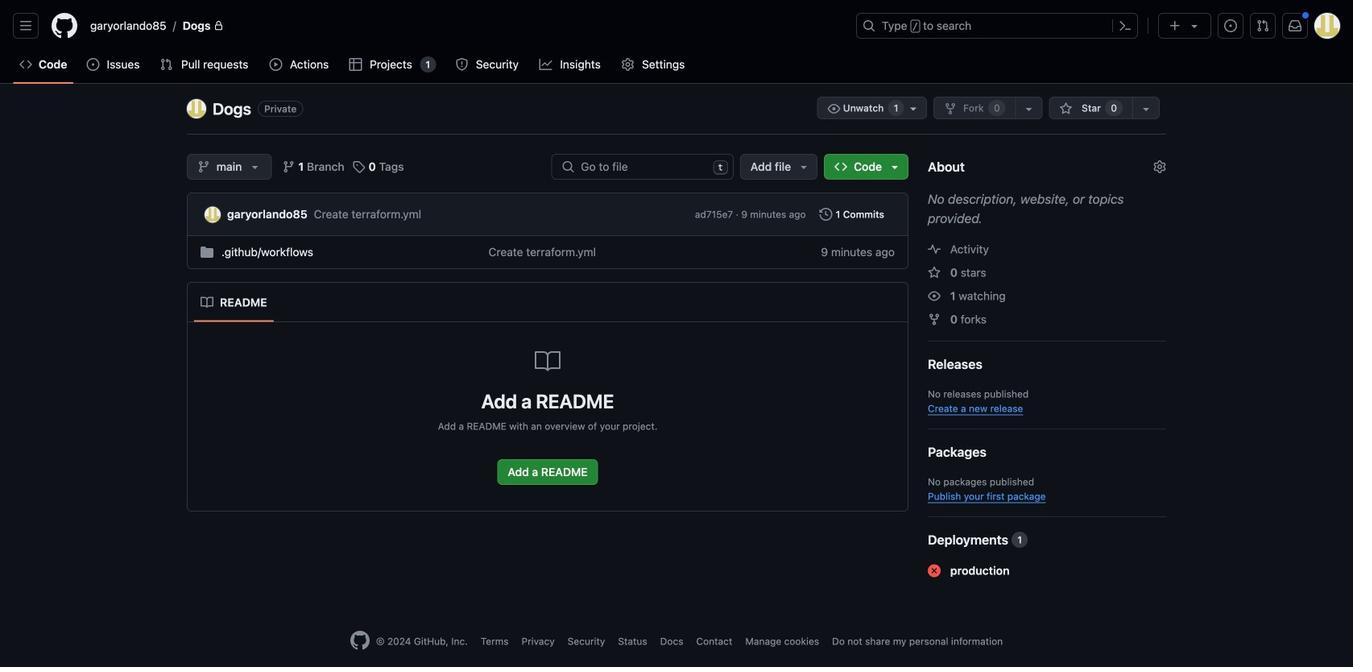 Task type: locate. For each thing, give the bounding box(es) containing it.
1 vertical spatial code image
[[835, 160, 848, 173]]

0 horizontal spatial git pull request image
[[160, 58, 173, 71]]

Go to file text field
[[581, 155, 707, 179]]

1 horizontal spatial triangle down image
[[798, 160, 811, 173]]

git pull request image for right issue opened icon
[[1257, 19, 1270, 32]]

star image
[[928, 266, 941, 279]]

git branch image
[[282, 160, 295, 173]]

edit repository metadata image
[[1154, 160, 1167, 173]]

0 horizontal spatial issue opened image
[[87, 58, 99, 71]]

directory image
[[201, 246, 214, 259]]

code image
[[19, 58, 32, 71], [835, 160, 848, 173]]

graph image
[[540, 58, 553, 71]]

shield image
[[456, 58, 468, 71]]

2 horizontal spatial triangle down image
[[889, 160, 902, 173]]

1 vertical spatial git pull request image
[[160, 58, 173, 71]]

0 vertical spatial code image
[[19, 58, 32, 71]]

0 vertical spatial git pull request image
[[1257, 19, 1270, 32]]

0 horizontal spatial triangle down image
[[249, 160, 261, 173]]

triangle down image
[[249, 160, 261, 173], [798, 160, 811, 173], [889, 160, 902, 173]]

0 vertical spatial issue opened image
[[1225, 19, 1238, 32]]

issue opened image
[[1225, 19, 1238, 32], [87, 58, 99, 71]]

list
[[84, 13, 847, 39]]

0 vertical spatial eye image
[[828, 102, 841, 115]]

git branch image
[[197, 160, 210, 173]]

1 triangle down image from the left
[[249, 160, 261, 173]]

0 horizontal spatial code image
[[19, 58, 32, 71]]

1 horizontal spatial git pull request image
[[1257, 19, 1270, 32]]

1 horizontal spatial eye image
[[928, 290, 941, 303]]

eye image
[[828, 102, 841, 115], [928, 290, 941, 303]]

1 vertical spatial issue opened image
[[87, 58, 99, 71]]

notifications image
[[1289, 19, 1302, 32]]

homepage image
[[350, 631, 370, 650]]

add this repository to a list image
[[1140, 102, 1153, 115]]

lock image
[[214, 21, 224, 31]]

git pull request image
[[1257, 19, 1270, 32], [160, 58, 173, 71]]

see your forks of this repository image
[[1023, 102, 1036, 115]]

garyorlando85 image
[[205, 207, 221, 223]]



Task type: vqa. For each thing, say whether or not it's contained in the screenshot.
bottom issue opened icon
yes



Task type: describe. For each thing, give the bounding box(es) containing it.
book image
[[201, 296, 214, 309]]

owner avatar image
[[187, 99, 206, 118]]

1 vertical spatial eye image
[[928, 290, 941, 303]]

1 horizontal spatial issue opened image
[[1225, 19, 1238, 32]]

pulse image
[[928, 243, 941, 256]]

0 users starred this repository element
[[1106, 100, 1123, 116]]

gear image
[[622, 58, 635, 71]]

play image
[[270, 58, 283, 71]]

table image
[[349, 58, 362, 71]]

star image
[[1060, 102, 1073, 115]]

plus image
[[1169, 19, 1182, 32]]

repo forked image
[[944, 102, 957, 115]]

0 horizontal spatial eye image
[[828, 102, 841, 115]]

1 horizontal spatial code image
[[835, 160, 848, 173]]

command palette image
[[1119, 19, 1132, 32]]

triangle down image
[[1189, 19, 1202, 32]]

homepage image
[[52, 13, 77, 39]]

repo forked image
[[928, 313, 941, 326]]

tag image
[[353, 160, 366, 173]]

search image
[[562, 160, 575, 173]]

3 triangle down image from the left
[[889, 160, 902, 173]]

2 triangle down image from the left
[[798, 160, 811, 173]]

git pull request image for the bottommost issue opened icon
[[160, 58, 173, 71]]

history image
[[820, 208, 833, 221]]

x circle fill image
[[928, 565, 941, 577]]



